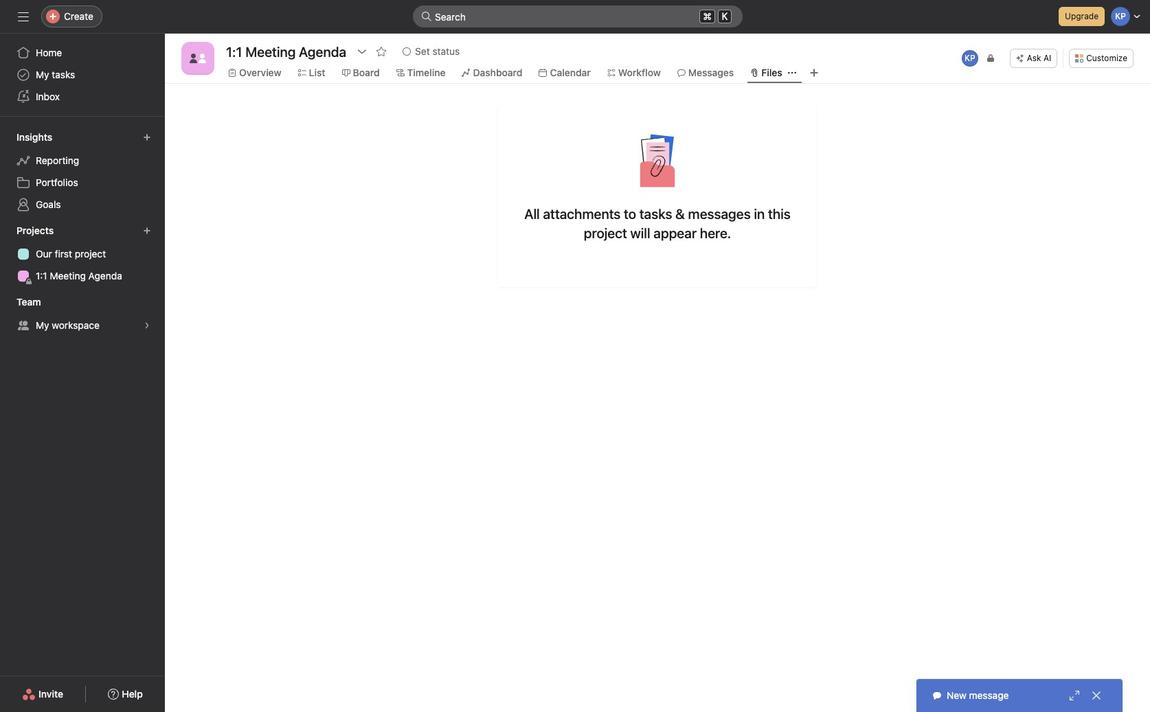 Task type: vqa. For each thing, say whether or not it's contained in the screenshot.
Overview
yes



Task type: describe. For each thing, give the bounding box(es) containing it.
tasks inside all attachments to tasks & messages in this project will appear here.
[[640, 206, 673, 222]]

0 horizontal spatial project
[[75, 248, 106, 260]]

board link
[[342, 65, 380, 80]]

add tab image
[[809, 67, 820, 78]]

attachments
[[543, 206, 621, 222]]

tasks inside 'global' element
[[52, 69, 75, 80]]

reporting link
[[8, 150, 157, 172]]

calendar
[[550, 67, 591, 78]]

all attachments to tasks & messages in this project will appear here.
[[525, 206, 791, 241]]

expand new message image
[[1070, 691, 1081, 702]]

ask ai
[[1028, 53, 1052, 63]]

goals link
[[8, 194, 157, 216]]

projects button
[[14, 221, 66, 241]]

tab actions image
[[788, 69, 797, 77]]

prominent image
[[421, 11, 432, 22]]

appear here.
[[654, 226, 732, 241]]

files
[[762, 67, 783, 78]]

dashboard link
[[462, 65, 523, 80]]

our first project link
[[8, 243, 157, 265]]

calendar link
[[539, 65, 591, 80]]

files link
[[751, 65, 783, 80]]

agenda
[[88, 270, 122, 282]]

team
[[17, 296, 41, 308]]

overview link
[[228, 65, 282, 80]]

dashboard
[[473, 67, 523, 78]]

my tasks link
[[8, 64, 157, 86]]

ask ai button
[[1011, 49, 1058, 68]]

Search tasks, projects, and more text field
[[413, 6, 743, 28]]

invite button
[[13, 683, 72, 707]]

home
[[36, 47, 62, 58]]

messages link
[[678, 65, 735, 80]]

customize button
[[1070, 49, 1134, 68]]

workflow
[[619, 67, 661, 78]]

customize
[[1087, 53, 1128, 63]]

add to starred image
[[376, 46, 387, 57]]

set
[[415, 45, 430, 57]]

our
[[36, 248, 52, 260]]

this
[[769, 206, 791, 222]]

1:1 meeting agenda
[[36, 270, 122, 282]]

&
[[676, 206, 685, 222]]

meeting
[[50, 270, 86, 282]]

team button
[[14, 293, 53, 312]]

k
[[722, 11, 728, 22]]

hide sidebar image
[[18, 11, 29, 22]]

set status button
[[397, 42, 466, 61]]

insights
[[17, 131, 52, 143]]

first
[[55, 248, 72, 260]]

workflow link
[[608, 65, 661, 80]]

my for my tasks
[[36, 69, 49, 80]]

workspace
[[52, 320, 100, 331]]

portfolios
[[36, 177, 78, 188]]

upgrade button
[[1060, 7, 1106, 26]]

kp
[[965, 53, 976, 63]]



Task type: locate. For each thing, give the bounding box(es) containing it.
help
[[122, 689, 143, 701]]

None field
[[413, 6, 743, 28]]

teams element
[[0, 290, 165, 340]]

portfolios link
[[8, 172, 157, 194]]

home link
[[8, 42, 157, 64]]

board
[[353, 67, 380, 78]]

people image
[[190, 50, 206, 67]]

0 vertical spatial project
[[584, 226, 628, 241]]

invite
[[39, 689, 63, 701]]

create button
[[41, 6, 102, 28]]

reporting
[[36, 155, 79, 166]]

my inside 'global' element
[[36, 69, 49, 80]]

1 vertical spatial tasks
[[640, 206, 673, 222]]

status
[[433, 45, 460, 57]]

goals
[[36, 199, 61, 210]]

messages
[[689, 67, 735, 78]]

project inside all attachments to tasks & messages in this project will appear here.
[[584, 226, 628, 241]]

list link
[[298, 65, 326, 80]]

help button
[[99, 683, 152, 707]]

overview
[[239, 67, 282, 78]]

my down 'team' popup button
[[36, 320, 49, 331]]

my
[[36, 69, 49, 80], [36, 320, 49, 331]]

inbox
[[36, 91, 60, 102]]

tasks left &
[[640, 206, 673, 222]]

1 horizontal spatial project
[[584, 226, 628, 241]]

kp button
[[961, 49, 980, 68]]

1 horizontal spatial tasks
[[640, 206, 673, 222]]

to
[[624, 206, 637, 222]]

projects
[[17, 225, 54, 237]]

1:1 meeting agenda link
[[8, 265, 157, 287]]

project
[[584, 226, 628, 241], [75, 248, 106, 260]]

1:1
[[36, 270, 47, 282]]

tasks
[[52, 69, 75, 80], [640, 206, 673, 222]]

1 my from the top
[[36, 69, 49, 80]]

global element
[[0, 34, 165, 116]]

2 my from the top
[[36, 320, 49, 331]]

⌘
[[704, 10, 712, 22]]

0 horizontal spatial tasks
[[52, 69, 75, 80]]

in
[[755, 206, 765, 222]]

my workspace link
[[8, 315, 157, 337]]

will
[[631, 226, 651, 241]]

see details, my workspace image
[[143, 322, 151, 330]]

my for my workspace
[[36, 320, 49, 331]]

ai
[[1044, 53, 1052, 63]]

upgrade
[[1066, 11, 1099, 21]]

1 vertical spatial my
[[36, 320, 49, 331]]

0 vertical spatial tasks
[[52, 69, 75, 80]]

timeline link
[[396, 65, 446, 80]]

create
[[64, 10, 93, 22]]

my tasks
[[36, 69, 75, 80]]

new message
[[947, 690, 1010, 702]]

show options image
[[357, 46, 368, 57]]

my workspace
[[36, 320, 100, 331]]

new insights image
[[143, 133, 151, 142]]

1 vertical spatial project
[[75, 248, 106, 260]]

inbox link
[[8, 86, 157, 108]]

tasks down "home"
[[52, 69, 75, 80]]

close image
[[1092, 691, 1103, 702]]

my up inbox
[[36, 69, 49, 80]]

insights element
[[0, 125, 165, 219]]

ask
[[1028, 53, 1042, 63]]

project down attachments
[[584, 226, 628, 241]]

None text field
[[223, 39, 350, 64]]

project up 1:1 meeting agenda link in the left of the page
[[75, 248, 106, 260]]

projects element
[[0, 219, 165, 290]]

messages
[[689, 206, 751, 222]]

our first project
[[36, 248, 106, 260]]

list
[[309, 67, 326, 78]]

my inside teams element
[[36, 320, 49, 331]]

timeline
[[407, 67, 446, 78]]

all
[[525, 206, 540, 222]]

set status
[[415, 45, 460, 57]]

0 vertical spatial my
[[36, 69, 49, 80]]

new project or portfolio image
[[143, 227, 151, 235]]



